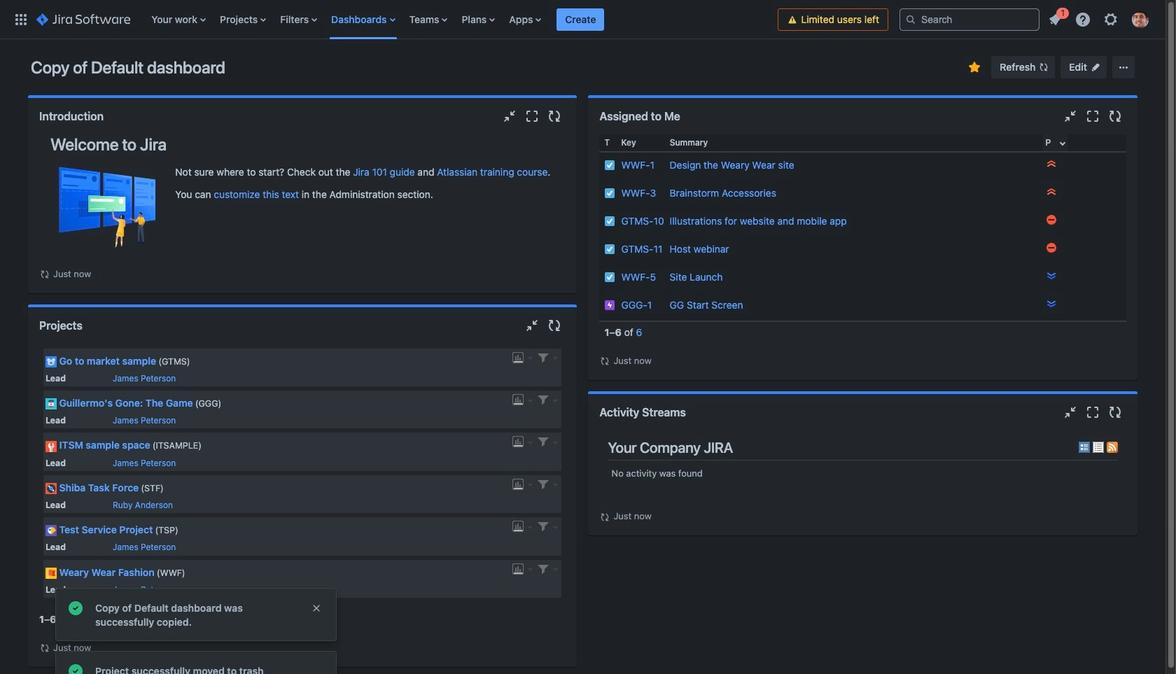 Task type: vqa. For each thing, say whether or not it's contained in the screenshot.
the bottommost alert
yes



Task type: describe. For each thing, give the bounding box(es) containing it.
2 vertical spatial last refreshed image
[[39, 643, 50, 654]]

star copy of default dashboard image
[[966, 59, 983, 76]]

dismiss image
[[311, 603, 322, 614]]

appswitcher icon image
[[13, 11, 29, 28]]

help image
[[1075, 11, 1092, 28]]

success image
[[67, 600, 84, 617]]

2 alert from the top
[[56, 652, 336, 674]]

primary element
[[8, 0, 778, 39]]

medium high image
[[1046, 214, 1057, 225]]

1 horizontal spatial list
[[1043, 5, 1157, 32]]

0 horizontal spatial list item
[[557, 0, 605, 39]]

settings image
[[1103, 11, 1120, 28]]

1 vertical spatial last refreshed image
[[600, 356, 611, 367]]

list item inside list
[[1043, 5, 1069, 30]]



Task type: locate. For each thing, give the bounding box(es) containing it.
1 vertical spatial lowest image
[[1046, 298, 1057, 309]]

1 alert from the top
[[56, 589, 336, 641]]

0 vertical spatial highest image
[[1046, 158, 1057, 169]]

2 task image from the top
[[605, 216, 616, 227]]

task image for medium high icon
[[605, 216, 616, 227]]

2 vertical spatial task image
[[605, 272, 616, 283]]

task image for first highest icon from the top of the page
[[605, 160, 616, 171]]

search image
[[905, 14, 917, 25]]

2 lowest image from the top
[[1046, 298, 1057, 309]]

success image
[[67, 663, 84, 674]]

medium high image
[[1046, 242, 1057, 253]]

banner
[[0, 0, 1166, 39]]

epic image
[[605, 300, 616, 311]]

1 task image from the top
[[605, 188, 616, 199]]

2 highest image from the top
[[1046, 186, 1057, 197]]

task image
[[605, 160, 616, 171], [605, 216, 616, 227]]

list item
[[557, 0, 605, 39], [1043, 5, 1069, 30]]

1 vertical spatial task image
[[605, 244, 616, 255]]

0 horizontal spatial list
[[144, 0, 778, 39]]

0 vertical spatial alert
[[56, 589, 336, 641]]

1 task image from the top
[[605, 160, 616, 171]]

more dashboard actions image
[[1115, 59, 1132, 76]]

3 task image from the top
[[605, 272, 616, 283]]

region
[[39, 134, 566, 282], [600, 134, 1127, 369], [39, 343, 566, 656], [600, 430, 1127, 524]]

0 vertical spatial lowest image
[[1046, 270, 1057, 281]]

highest image
[[1046, 158, 1057, 169], [1046, 186, 1057, 197]]

0 vertical spatial last refreshed image
[[39, 269, 50, 280]]

1 vertical spatial highest image
[[1046, 186, 1057, 197]]

task image
[[605, 188, 616, 199], [605, 244, 616, 255], [605, 272, 616, 283]]

1 vertical spatial alert
[[56, 652, 336, 674]]

1 vertical spatial task image
[[605, 216, 616, 227]]

your profile and settings image
[[1132, 11, 1149, 28]]

None search field
[[900, 8, 1040, 30]]

lowest image
[[1046, 270, 1057, 281], [1046, 298, 1057, 309]]

list
[[144, 0, 778, 39], [1043, 5, 1157, 32]]

2 task image from the top
[[605, 244, 616, 255]]

0 vertical spatial task image
[[605, 160, 616, 171]]

notifications image
[[1047, 11, 1064, 28]]

last refreshed image
[[39, 269, 50, 280], [600, 356, 611, 367], [39, 643, 50, 654]]

Search field
[[900, 8, 1040, 30]]

task image for 2nd highest icon
[[605, 188, 616, 199]]

jira software image
[[36, 11, 130, 28], [36, 11, 130, 28]]

alert
[[56, 589, 336, 641], [56, 652, 336, 674]]

1 lowest image from the top
[[1046, 270, 1057, 281]]

task image for second lowest image from the bottom
[[605, 272, 616, 283]]

last refreshed image
[[600, 512, 611, 523]]

1 horizontal spatial list item
[[1043, 5, 1069, 30]]

1 highest image from the top
[[1046, 158, 1057, 169]]

0 vertical spatial task image
[[605, 188, 616, 199]]

task image for medium high image
[[605, 244, 616, 255]]



